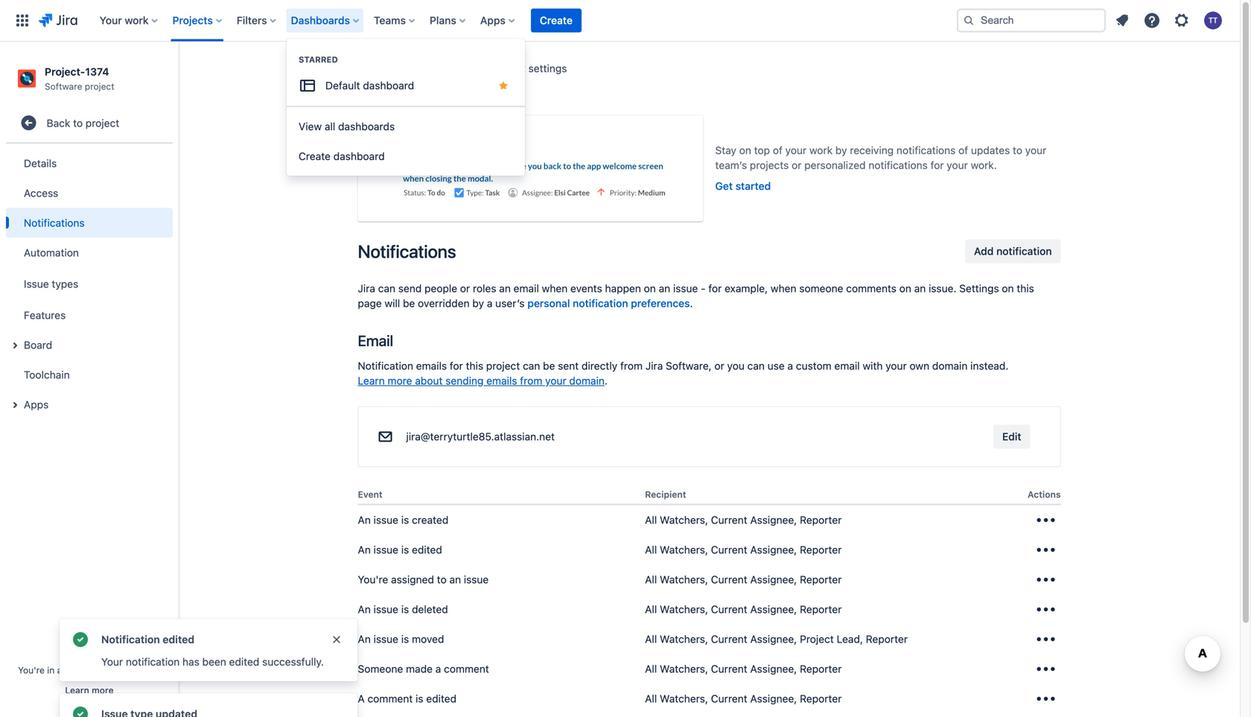 Task type: vqa. For each thing, say whether or not it's contained in the screenshot.
the right Collapse icon
no



Task type: locate. For each thing, give the bounding box(es) containing it.
1 vertical spatial notification
[[101, 634, 160, 646]]

1 horizontal spatial project
[[800, 633, 834, 646]]

0 vertical spatial be
[[403, 297, 415, 310]]

sidebar navigation image
[[162, 60, 195, 89]]

can left use
[[748, 360, 765, 372]]

7 assignee, from the top
[[751, 693, 797, 705]]

learn more
[[65, 685, 114, 696]]

Search field
[[957, 9, 1106, 32]]

add notification button
[[965, 239, 1061, 263]]

5 assignee, from the top
[[751, 633, 797, 646]]

from
[[621, 360, 643, 372], [520, 375, 543, 387]]

an down event
[[358, 514, 371, 526]]

of
[[773, 144, 783, 157], [959, 144, 969, 157]]

more down managed
[[92, 685, 114, 696]]

1 horizontal spatial this
[[1017, 282, 1035, 295]]

1 vertical spatial notification
[[573, 297, 628, 310]]

dashboard for create dashboard
[[334, 150, 385, 162]]

learn down email
[[358, 375, 385, 387]]

1374
[[85, 66, 109, 78]]

is left the moved
[[401, 633, 409, 646]]

an for an issue is deleted
[[358, 604, 371, 616]]

2 horizontal spatial or
[[792, 159, 802, 172]]

dashboard down starred "heading"
[[363, 79, 414, 92]]

1 vertical spatial emails
[[487, 375, 517, 387]]

notification down email
[[358, 360, 413, 372]]

1 an from the top
[[358, 514, 371, 526]]

4 an from the top
[[358, 633, 371, 646]]

for left work. in the right of the page
[[931, 159, 944, 172]]

3 assignee, from the top
[[751, 574, 797, 586]]

apps inside button
[[24, 398, 49, 411]]

assignee, for an issue is created
[[751, 514, 797, 526]]

team-
[[65, 665, 90, 676]]

notification for add
[[997, 245, 1052, 257]]

6 all watchers, current assignee, reporter from the top
[[645, 693, 842, 705]]

on
[[740, 144, 752, 157], [644, 282, 656, 295], [900, 282, 912, 295], [1002, 282, 1014, 295]]

or left 'roles'
[[460, 282, 470, 295]]

1 vertical spatial to
[[1013, 144, 1023, 157]]

create up settings
[[540, 14, 573, 26]]

0 horizontal spatial jira
[[358, 282, 375, 295]]

3 all from the top
[[645, 574, 657, 586]]

learn down team-
[[65, 685, 89, 696]]

0 vertical spatial learn
[[358, 375, 385, 387]]

successfully.
[[262, 656, 324, 668]]

3 watchers, from the top
[[660, 574, 708, 586]]

notification for your
[[126, 656, 180, 668]]

all for an issue is created
[[645, 514, 657, 526]]

or inside notification emails for this project can be sent directly from jira software, or you can use a custom email with your own domain instead. learn more about sending emails from your domain .
[[715, 360, 725, 372]]

is
[[401, 514, 409, 526], [401, 544, 409, 556], [401, 604, 409, 616], [401, 633, 409, 646], [416, 693, 424, 705]]

more left about
[[388, 375, 412, 387]]

0 vertical spatial email
[[514, 282, 539, 295]]

all for you're assigned to an issue
[[645, 574, 657, 586]]

an left issue.
[[915, 282, 926, 295]]

watchers, for someone made a comment
[[660, 663, 708, 675]]

1 vertical spatial learn
[[65, 685, 89, 696]]

0 horizontal spatial for
[[450, 360, 463, 372]]

project left lead,
[[800, 633, 834, 646]]

dashboard down dashboards
[[334, 150, 385, 162]]

0 horizontal spatial .
[[605, 375, 608, 387]]

assignee, for an issue is edited
[[751, 544, 797, 556]]

3 notification actions image from the top
[[1034, 628, 1058, 652]]

this down add notification button
[[1017, 282, 1035, 295]]

back
[[47, 117, 70, 129]]

2 vertical spatial notification
[[126, 656, 180, 668]]

1 vertical spatial your
[[101, 656, 123, 668]]

3 notification actions image from the top
[[1034, 658, 1058, 681]]

issue.
[[929, 282, 957, 295]]

success image down the learn more on the left bottom of page
[[72, 706, 89, 717]]

0 horizontal spatial learn
[[65, 685, 89, 696]]

view all dashboards link
[[287, 112, 525, 142]]

email up the user's
[[514, 282, 539, 295]]

your
[[786, 144, 807, 157], [1026, 144, 1047, 157], [947, 159, 968, 172], [886, 360, 907, 372], [545, 375, 567, 387]]

0 vertical spatial from
[[621, 360, 643, 372]]

project down 1374
[[85, 81, 114, 91]]

1 watchers, from the top
[[660, 514, 708, 526]]

all for a comment is edited
[[645, 693, 657, 705]]

assignee, for an issue is moved
[[751, 633, 797, 646]]

search image
[[963, 15, 975, 26]]

5 all from the top
[[645, 633, 657, 646]]

1 horizontal spatial notifications
[[358, 241, 456, 262]]

from right sending
[[520, 375, 543, 387]]

software
[[45, 81, 82, 91]]

assignee,
[[751, 514, 797, 526], [751, 544, 797, 556], [751, 574, 797, 586], [751, 604, 797, 616], [751, 633, 797, 646], [751, 663, 797, 675], [751, 693, 797, 705]]

0 horizontal spatial this
[[466, 360, 484, 372]]

1 vertical spatial more
[[92, 685, 114, 696]]

2 horizontal spatial to
[[1013, 144, 1023, 157]]

watchers, for an issue is deleted
[[660, 604, 708, 616]]

notification right the add
[[997, 245, 1052, 257]]

on left the top
[[740, 144, 752, 157]]

apps button
[[6, 390, 173, 420]]

1 horizontal spatial domain
[[933, 360, 968, 372]]

notification inside add notification button
[[997, 245, 1052, 257]]

0 horizontal spatial or
[[460, 282, 470, 295]]

project up the star default dashboard "icon" at the left top of the page
[[492, 62, 526, 74]]

1 vertical spatial dashboard
[[334, 150, 385, 162]]

dashboard inside default dashboard link
[[363, 79, 414, 92]]

1 horizontal spatial apps
[[480, 14, 506, 26]]

0 vertical spatial project
[[492, 62, 526, 74]]

group
[[6, 144, 173, 424]]

reporter for a comment is edited
[[800, 693, 842, 705]]

notification actions image
[[1034, 509, 1058, 532], [1034, 538, 1058, 562], [1034, 628, 1058, 652]]

work up personalized
[[810, 144, 833, 157]]

notification actions image for edited
[[1034, 538, 1058, 562]]

an up the user's
[[499, 282, 511, 295]]

projects button
[[168, 9, 228, 32]]

a down 'roles'
[[487, 297, 493, 310]]

all watchers, current assignee, reporter
[[645, 514, 842, 526], [645, 544, 842, 556], [645, 574, 842, 586], [645, 604, 842, 616], [645, 663, 842, 675], [645, 693, 842, 705]]

issue down an issue is created
[[374, 544, 399, 556]]

current for a comment is edited
[[711, 693, 748, 705]]

is down made
[[416, 693, 424, 705]]

jira image
[[39, 12, 77, 29], [39, 12, 77, 29]]

assignee, for someone made a comment
[[751, 663, 797, 675]]

1 horizontal spatial more
[[388, 375, 412, 387]]

2 all from the top
[[645, 544, 657, 556]]

email icon image
[[377, 428, 394, 446]]

dashboard image
[[299, 77, 317, 95]]

2 all watchers, current assignee, reporter from the top
[[645, 544, 842, 556]]

is for an issue is created
[[401, 514, 409, 526]]

2 vertical spatial or
[[715, 360, 725, 372]]

0 horizontal spatial notification
[[101, 634, 160, 646]]

plans button
[[425, 9, 471, 32]]

emails right sending
[[487, 375, 517, 387]]

4 current from the top
[[711, 604, 748, 616]]

current
[[711, 514, 748, 526], [711, 544, 748, 556], [711, 574, 748, 586], [711, 604, 748, 616], [711, 633, 748, 646], [711, 663, 748, 675], [711, 693, 748, 705]]

notification down events
[[573, 297, 628, 310]]

1 horizontal spatial for
[[709, 282, 722, 295]]

comment right made
[[444, 663, 489, 675]]

is left deleted
[[401, 604, 409, 616]]

watchers,
[[660, 514, 708, 526], [660, 544, 708, 556], [660, 574, 708, 586], [660, 604, 708, 616], [660, 633, 708, 646], [660, 663, 708, 675], [660, 693, 708, 705]]

1 vertical spatial email
[[835, 360, 860, 372]]

a inside notification emails for this project can be sent directly from jira software, or you can use a custom email with your own domain instead. learn more about sending emails from your domain .
[[788, 360, 793, 372]]

1 all from the top
[[645, 514, 657, 526]]

to right back
[[73, 117, 83, 129]]

0 vertical spatial or
[[792, 159, 802, 172]]

or inside jira can send people or roles an email when events happen on an issue - for example, when someone comments on an issue. settings on this page will be overridden by a user's
[[460, 282, 470, 295]]

jira up page
[[358, 282, 375, 295]]

all for someone made a comment
[[645, 663, 657, 675]]

0 horizontal spatial from
[[520, 375, 543, 387]]

plans
[[430, 14, 457, 26]]

banner
[[0, 0, 1240, 42]]

0 horizontal spatial when
[[542, 282, 568, 295]]

emails
[[416, 360, 447, 372], [487, 375, 517, 387]]

1 horizontal spatial notification
[[573, 297, 628, 310]]

someone
[[358, 663, 403, 675]]

learn more about sending emails from your domain button
[[358, 374, 605, 388]]

6 assignee, from the top
[[751, 663, 797, 675]]

watchers, for an issue is edited
[[660, 544, 708, 556]]

on up preferences
[[644, 282, 656, 295]]

emails up about
[[416, 360, 447, 372]]

work.
[[971, 159, 997, 172]]

create down view
[[299, 150, 331, 162]]

1 vertical spatial or
[[460, 282, 470, 295]]

6 all from the top
[[645, 663, 657, 675]]

3 current from the top
[[711, 574, 748, 586]]

all watchers, current assignee, reporter for an issue is created
[[645, 514, 842, 526]]

to right assigned
[[437, 574, 447, 586]]

notifications up send
[[358, 241, 456, 262]]

work
[[125, 14, 149, 26], [810, 144, 833, 157]]

2 current from the top
[[711, 544, 748, 556]]

0 vertical spatial to
[[73, 117, 83, 129]]

1 horizontal spatial by
[[836, 144, 847, 157]]

apps down toolchain
[[24, 398, 49, 411]]

0 horizontal spatial by
[[473, 297, 484, 310]]

a inside jira can send people or roles an email when events happen on an issue - for example, when someone comments on an issue. settings on this page will be overridden by a user's
[[487, 297, 493, 310]]

project-
[[45, 66, 85, 78]]

0 horizontal spatial work
[[125, 14, 149, 26]]

1 vertical spatial create
[[299, 150, 331, 162]]

all watchers, current assignee, reporter for you're assigned to an issue
[[645, 574, 842, 586]]

an
[[499, 282, 511, 295], [659, 282, 671, 295], [915, 282, 926, 295], [450, 574, 461, 586]]

sidebar element
[[0, 42, 179, 717]]

1 vertical spatial .
[[605, 375, 608, 387]]

notifications up automation
[[24, 217, 85, 229]]

0 vertical spatial this
[[1017, 282, 1035, 295]]

details link
[[6, 148, 173, 178]]

create
[[540, 14, 573, 26], [299, 150, 331, 162]]

happen
[[605, 282, 641, 295]]

4 all watchers, current assignee, reporter from the top
[[645, 604, 842, 616]]

email inside jira can send people or roles an email when events happen on an issue - for example, when someone comments on an issue. settings on this page will be overridden by a user's
[[514, 282, 539, 295]]

settings
[[960, 282, 999, 295]]

an right assigned
[[450, 574, 461, 586]]

1 notification actions image from the top
[[1034, 568, 1058, 592]]

notifications right receiving
[[897, 144, 956, 157]]

notification
[[997, 245, 1052, 257], [573, 297, 628, 310], [126, 656, 180, 668]]

features link
[[6, 300, 173, 330]]

notifications down receiving
[[869, 159, 928, 172]]

your
[[100, 14, 122, 26], [101, 656, 123, 668]]

0 horizontal spatial be
[[403, 297, 415, 310]]

current for someone made a comment
[[711, 663, 748, 675]]

0 horizontal spatial comment
[[368, 693, 413, 705]]

success image
[[72, 631, 89, 649], [72, 706, 89, 717]]

7 all from the top
[[645, 693, 657, 705]]

notification for notification emails for this project can be sent directly from jira software, or you can use a custom email with your own domain instead. learn more about sending emails from your domain .
[[358, 360, 413, 372]]

jira issue preview in slack image
[[358, 115, 704, 222]]

1 all watchers, current assignee, reporter from the top
[[645, 514, 842, 526]]

issue for edited
[[374, 544, 399, 556]]

on right comments
[[900, 282, 912, 295]]

event
[[358, 489, 383, 500]]

1 vertical spatial by
[[473, 297, 484, 310]]

learn more button
[[65, 685, 114, 697]]

0 vertical spatial notification
[[358, 360, 413, 372]]

star default dashboard image
[[498, 80, 510, 92]]

1 horizontal spatial notification
[[358, 360, 413, 372]]

issue for deleted
[[374, 604, 399, 616]]

personalized
[[805, 159, 866, 172]]

all watchers, current assignee, reporter for someone made a comment
[[645, 663, 842, 675]]

email
[[514, 282, 539, 295], [835, 360, 860, 372]]

1 horizontal spatial learn
[[358, 375, 385, 387]]

1 vertical spatial comment
[[368, 693, 413, 705]]

1 horizontal spatial to
[[437, 574, 447, 586]]

current for an issue is created
[[711, 514, 748, 526]]

1 horizontal spatial or
[[715, 360, 725, 372]]

domain right 'own' on the right of the page
[[933, 360, 968, 372]]

7 current from the top
[[711, 693, 748, 705]]

is down an issue is created
[[401, 544, 409, 556]]

3 an from the top
[[358, 604, 371, 616]]

1 vertical spatial apps
[[24, 398, 49, 411]]

0 horizontal spatial of
[[773, 144, 783, 157]]

filters button
[[232, 9, 282, 32]]

by
[[836, 144, 847, 157], [473, 297, 484, 310]]

1 current from the top
[[711, 514, 748, 526]]

dashboards button
[[287, 9, 365, 32]]

edited
[[412, 544, 442, 556], [163, 634, 195, 646], [229, 656, 259, 668], [426, 693, 457, 705]]

jira left software, in the bottom right of the page
[[646, 360, 663, 372]]

your inside dropdown button
[[100, 14, 122, 26]]

0 horizontal spatial notification
[[126, 656, 180, 668]]

is for an issue is moved
[[401, 633, 409, 646]]

4 assignee, from the top
[[751, 604, 797, 616]]

notifications
[[897, 144, 956, 157], [869, 159, 928, 172]]

1 horizontal spatial of
[[959, 144, 969, 157]]

1 vertical spatial this
[[466, 360, 484, 372]]

will
[[385, 297, 400, 310]]

access
[[24, 187, 58, 199]]

project settings link
[[492, 60, 567, 77]]

0 vertical spatial by
[[836, 144, 847, 157]]

0 horizontal spatial apps
[[24, 398, 49, 411]]

1 vertical spatial notification actions image
[[1034, 538, 1058, 562]]

an up an issue is moved
[[358, 604, 371, 616]]

0 vertical spatial emails
[[416, 360, 447, 372]]

2 vertical spatial to
[[437, 574, 447, 586]]

issue left -
[[673, 282, 698, 295]]

0 vertical spatial jira
[[358, 282, 375, 295]]

is for an issue is deleted
[[401, 604, 409, 616]]

project up learn more about sending emails from your domain button
[[486, 360, 520, 372]]

0 horizontal spatial more
[[92, 685, 114, 696]]

2 notification actions image from the top
[[1034, 598, 1058, 622]]

apps right plans dropdown button
[[480, 14, 506, 26]]

project up details link
[[86, 117, 119, 129]]

an
[[358, 514, 371, 526], [358, 544, 371, 556], [358, 604, 371, 616], [358, 633, 371, 646]]

1 success image from the top
[[72, 631, 89, 649]]

be down send
[[403, 297, 415, 310]]

1 horizontal spatial work
[[810, 144, 833, 157]]

default
[[326, 79, 360, 92]]

. up software, in the bottom right of the page
[[690, 297, 693, 310]]

notification actions image for created
[[1034, 509, 1058, 532]]

0 vertical spatial dashboard
[[363, 79, 414, 92]]

1 vertical spatial jira
[[646, 360, 663, 372]]

by up personalized
[[836, 144, 847, 157]]

2 watchers, from the top
[[660, 544, 708, 556]]

sending
[[446, 375, 484, 387]]

by down 'roles'
[[473, 297, 484, 310]]

5 current from the top
[[711, 633, 748, 646]]

issue up someone on the left bottom of page
[[374, 633, 399, 646]]

expand image
[[6, 396, 24, 414]]

you're left the in
[[18, 665, 45, 676]]

when right example,
[[771, 282, 797, 295]]

started
[[736, 180, 771, 192]]

a right use
[[788, 360, 793, 372]]

domain down directly
[[569, 375, 605, 387]]

of left updates
[[959, 144, 969, 157]]

this inside notification emails for this project can be sent directly from jira software, or you can use a custom email with your own domain instead. learn more about sending emails from your domain .
[[466, 360, 484, 372]]

issue down event
[[374, 514, 399, 526]]

create button
[[531, 9, 582, 32]]

1 notification actions image from the top
[[1034, 509, 1058, 532]]

be inside jira can send people or roles an email when events happen on an issue - for example, when someone comments on an issue. settings on this page will be overridden by a user's
[[403, 297, 415, 310]]

0 horizontal spatial email
[[514, 282, 539, 295]]

2 horizontal spatial can
[[748, 360, 765, 372]]

recipient
[[645, 489, 686, 500]]

notifications link
[[6, 208, 173, 238]]

notification actions image
[[1034, 568, 1058, 592], [1034, 598, 1058, 622], [1034, 658, 1058, 681], [1034, 687, 1058, 711]]

an up preferences
[[659, 282, 671, 295]]

2 vertical spatial notification actions image
[[1034, 628, 1058, 652]]

jira
[[358, 282, 375, 295], [646, 360, 663, 372]]

your profile and settings image
[[1205, 12, 1223, 29]]

this up learn more about sending emails from your domain button
[[466, 360, 484, 372]]

issue for moved
[[374, 633, 399, 646]]

all watchers, current assignee, reporter for an issue is deleted
[[645, 604, 842, 616]]

. down directly
[[605, 375, 608, 387]]

-
[[701, 282, 706, 295]]

current for you're assigned to an issue
[[711, 574, 748, 586]]

a right made
[[436, 663, 441, 675]]

notification inside notification emails for this project can be sent directly from jira software, or you can use a custom email with your own domain instead. learn more about sending emails from your domain .
[[358, 360, 413, 372]]

your right updates
[[1026, 144, 1047, 157]]

is left the created
[[401, 514, 409, 526]]

comments
[[846, 282, 897, 295]]

0 vertical spatial create
[[540, 14, 573, 26]]

0 vertical spatial notifications
[[24, 217, 85, 229]]

5 all watchers, current assignee, reporter from the top
[[645, 663, 842, 675]]

7 watchers, from the top
[[660, 693, 708, 705]]

comment right a
[[368, 693, 413, 705]]

2 notification actions image from the top
[[1034, 538, 1058, 562]]

. inside notification emails for this project can be sent directly from jira software, or you can use a custom email with your own domain instead. learn more about sending emails from your domain .
[[605, 375, 608, 387]]

4 watchers, from the top
[[660, 604, 708, 616]]

you're inside 'sidebar' element
[[18, 665, 45, 676]]

1 vertical spatial be
[[543, 360, 555, 372]]

can left "sent" at bottom left
[[523, 360, 540, 372]]

an for an issue is moved
[[358, 633, 371, 646]]

success image up team-
[[72, 631, 89, 649]]

notification down 'notification edited'
[[126, 656, 180, 668]]

0 vertical spatial notification
[[997, 245, 1052, 257]]

0 vertical spatial work
[[125, 14, 149, 26]]

an right dismiss image
[[358, 633, 371, 646]]

1 vertical spatial from
[[520, 375, 543, 387]]

slack logo image
[[358, 83, 384, 110]]

1 horizontal spatial email
[[835, 360, 860, 372]]

you're left assigned
[[358, 574, 388, 586]]

for inside jira can send people or roles an email when events happen on an issue - for example, when someone comments on an issue. settings on this page will be overridden by a user's
[[709, 282, 722, 295]]

dismiss image
[[331, 634, 343, 646]]

reporter for an issue is deleted
[[800, 604, 842, 616]]

0 vertical spatial your
[[100, 14, 122, 26]]

6 watchers, from the top
[[660, 663, 708, 675]]

when up "personal"
[[542, 282, 568, 295]]

an down an issue is created
[[358, 544, 371, 556]]

send
[[398, 282, 422, 295]]

0 vertical spatial domain
[[933, 360, 968, 372]]

0 vertical spatial more
[[388, 375, 412, 387]]

4 notification actions image from the top
[[1034, 687, 1058, 711]]

1 horizontal spatial jira
[[646, 360, 663, 372]]

notification up managed
[[101, 634, 160, 646]]

4 all from the top
[[645, 604, 657, 616]]

or inside stay on top of your work by receiving notifications of updates to your team's projects or personalized notifications for your work.
[[792, 159, 802, 172]]

1 vertical spatial for
[[709, 282, 722, 295]]

apps inside popup button
[[480, 14, 506, 26]]

is for a comment is edited
[[416, 693, 424, 705]]

dashboard inside the "create dashboard" button
[[334, 150, 385, 162]]

notification actions image for a comment is edited
[[1034, 687, 1058, 711]]

1 vertical spatial success image
[[72, 706, 89, 717]]

1 horizontal spatial .
[[690, 297, 693, 310]]

issue up an issue is moved
[[374, 604, 399, 616]]

group containing details
[[6, 144, 173, 424]]

create dashboard
[[299, 150, 385, 162]]

current for an issue is moved
[[711, 633, 748, 646]]

your up 1374
[[100, 14, 122, 26]]

or left you
[[715, 360, 725, 372]]

issue inside jira can send people or roles an email when events happen on an issue - for example, when someone comments on an issue. settings on this page will be overridden by a user's
[[673, 282, 698, 295]]

dashboards
[[291, 14, 350, 26]]

your work button
[[95, 9, 164, 32]]

moved
[[412, 633, 444, 646]]

1 horizontal spatial create
[[540, 14, 573, 26]]

your right team-
[[101, 656, 123, 668]]

2 an from the top
[[358, 544, 371, 556]]

your down "sent" at bottom left
[[545, 375, 567, 387]]

an issue is edited
[[358, 544, 442, 556]]

notifications image
[[1114, 12, 1132, 29]]

be left "sent" at bottom left
[[543, 360, 555, 372]]

primary element
[[9, 0, 945, 41]]

more
[[388, 375, 412, 387], [92, 685, 114, 696]]

board
[[24, 339, 52, 351]]

of right the top
[[773, 144, 783, 157]]

0 vertical spatial you're
[[358, 574, 388, 586]]

or right projects
[[792, 159, 802, 172]]

from right directly
[[621, 360, 643, 372]]

3 all watchers, current assignee, reporter from the top
[[645, 574, 842, 586]]

create inside primary element
[[540, 14, 573, 26]]

0 horizontal spatial project
[[492, 62, 526, 74]]

an for an issue is edited
[[358, 544, 371, 556]]

0 vertical spatial for
[[931, 159, 944, 172]]

2 when from the left
[[771, 282, 797, 295]]

can up will
[[378, 282, 396, 295]]

your for your notification has been edited successfully.
[[101, 656, 123, 668]]

toolchain link
[[6, 360, 173, 390]]

2 assignee, from the top
[[751, 544, 797, 556]]

all watchers, current assignee, reporter for an issue is edited
[[645, 544, 842, 556]]

this
[[1017, 282, 1035, 295], [466, 360, 484, 372]]

notification for personal
[[573, 297, 628, 310]]

1 horizontal spatial be
[[543, 360, 555, 372]]

0 horizontal spatial to
[[73, 117, 83, 129]]

you're for you're in a team-managed project
[[18, 665, 45, 676]]

6 current from the top
[[711, 663, 748, 675]]

1 vertical spatial project
[[800, 633, 834, 646]]

5 watchers, from the top
[[660, 633, 708, 646]]

0 vertical spatial apps
[[480, 14, 506, 26]]

email left with
[[835, 360, 860, 372]]

1 assignee, from the top
[[751, 514, 797, 526]]

for up sending
[[450, 360, 463, 372]]



Task type: describe. For each thing, give the bounding box(es) containing it.
assignee, for you're assigned to an issue
[[751, 574, 797, 586]]

create for create dashboard
[[299, 150, 331, 162]]

about
[[415, 375, 443, 387]]

to inside stay on top of your work by receiving notifications of updates to your team's projects or personalized notifications for your work.
[[1013, 144, 1023, 157]]

learn inside notification emails for this project can be sent directly from jira software, or you can use a custom email with your own domain instead. learn more about sending emails from your domain .
[[358, 375, 385, 387]]

notification for notification edited
[[101, 634, 160, 646]]

to inside back to project link
[[73, 117, 83, 129]]

an issue is created
[[358, 514, 449, 526]]

reporter for an issue is created
[[800, 514, 842, 526]]

on inside stay on top of your work by receiving notifications of updates to your team's projects or personalized notifications for your work.
[[740, 144, 752, 157]]

issue
[[24, 278, 49, 290]]

work inside stay on top of your work by receiving notifications of updates to your team's projects or personalized notifications for your work.
[[810, 144, 833, 157]]

1 horizontal spatial emails
[[487, 375, 517, 387]]

jira can send people or roles an email when events happen on an issue - for example, when someone comments on an issue. settings on this page will be overridden by a user's
[[358, 282, 1035, 310]]

sent
[[558, 360, 579, 372]]

issue for created
[[374, 514, 399, 526]]

jira@terryturtle85.atlassian.net
[[406, 431, 555, 443]]

edit
[[1003, 431, 1022, 443]]

watchers, for an issue is created
[[660, 514, 708, 526]]

0 horizontal spatial domain
[[569, 375, 605, 387]]

help image
[[1144, 12, 1161, 29]]

more inside learn more button
[[92, 685, 114, 696]]

your work
[[100, 14, 149, 26]]

created
[[412, 514, 449, 526]]

edited up has
[[163, 634, 195, 646]]

preferences
[[631, 297, 690, 310]]

details
[[24, 157, 57, 169]]

all
[[325, 120, 335, 133]]

instead.
[[971, 360, 1009, 372]]

projects
[[750, 159, 789, 172]]

reporter for an issue is edited
[[800, 544, 842, 556]]

your notification has been edited successfully.
[[101, 656, 324, 668]]

roles
[[473, 282, 497, 295]]

create dashboard button
[[287, 142, 525, 171]]

default dashboard
[[326, 79, 414, 92]]

an for an issue is created
[[358, 514, 371, 526]]

2 of from the left
[[959, 144, 969, 157]]

work inside dropdown button
[[125, 14, 149, 26]]

notification actions image for moved
[[1034, 628, 1058, 652]]

example,
[[725, 282, 768, 295]]

notification actions image for you're assigned to an issue
[[1034, 568, 1058, 592]]

0 vertical spatial notifications
[[897, 144, 956, 157]]

all watchers, current assignee, reporter for a comment is edited
[[645, 693, 842, 705]]

1 horizontal spatial from
[[621, 360, 643, 372]]

dashboard for default dashboard
[[363, 79, 414, 92]]

made
[[406, 663, 433, 675]]

events
[[571, 282, 602, 295]]

with
[[863, 360, 883, 372]]

back to project link
[[6, 108, 173, 138]]

is for an issue is edited
[[401, 544, 409, 556]]

someone made a comment
[[358, 663, 489, 675]]

0 vertical spatial .
[[690, 297, 693, 310]]

notification edited
[[101, 634, 195, 646]]

banner containing your work
[[0, 0, 1240, 42]]

project down 'notification edited'
[[131, 665, 161, 676]]

assignee, for a comment is edited
[[751, 693, 797, 705]]

your for your work
[[100, 14, 122, 26]]

edit button
[[994, 425, 1031, 449]]

watchers, for you're assigned to an issue
[[660, 574, 708, 586]]

all for an issue is deleted
[[645, 604, 657, 616]]

issue right assigned
[[464, 574, 489, 586]]

1 when from the left
[[542, 282, 568, 295]]

expand image
[[6, 337, 24, 355]]

project inside project-1374 software project
[[85, 81, 114, 91]]

current for an issue is deleted
[[711, 604, 748, 616]]

receiving
[[850, 144, 894, 157]]

notification emails for this project can be sent directly from jira software, or you can use a custom email with your own domain instead. learn more about sending emails from your domain .
[[358, 360, 1009, 387]]

assigned
[[391, 574, 434, 586]]

user's
[[496, 297, 525, 310]]

a right the in
[[57, 665, 62, 676]]

current for an issue is edited
[[711, 544, 748, 556]]

automation
[[24, 246, 79, 259]]

notifications inside group
[[24, 217, 85, 229]]

all watchers, current assignee, project lead, reporter
[[645, 633, 908, 646]]

directly
[[582, 360, 618, 372]]

be inside notification emails for this project can be sent directly from jira software, or you can use a custom email with your own domain instead. learn more about sending emails from your domain .
[[543, 360, 555, 372]]

for inside notification emails for this project can be sent directly from jira software, or you can use a custom email with your own domain instead. learn more about sending emails from your domain .
[[450, 360, 463, 372]]

you
[[727, 360, 745, 372]]

0 vertical spatial comment
[[444, 663, 489, 675]]

custom
[[796, 360, 832, 372]]

lead,
[[837, 633, 863, 646]]

jira inside jira can send people or roles an email when events happen on an issue - for example, when someone comments on an issue. settings on this page will be overridden by a user's
[[358, 282, 375, 295]]

all for an issue is moved
[[645, 633, 657, 646]]

automation link
[[6, 238, 173, 268]]

apps button
[[476, 9, 521, 32]]

watchers, for an issue is moved
[[660, 633, 708, 646]]

updates
[[971, 144, 1010, 157]]

email
[[358, 332, 393, 349]]

can inside jira can send people or roles an email when events happen on an issue - for example, when someone comments on an issue. settings on this page will be overridden by a user's
[[378, 282, 396, 295]]

toolchain
[[24, 369, 70, 381]]

teams button
[[370, 9, 421, 32]]

you're in a team-managed project
[[18, 665, 161, 676]]

your left work. in the right of the page
[[947, 159, 968, 172]]

by inside jira can send people or roles an email when events happen on an issue - for example, when someone comments on an issue. settings on this page will be overridden by a user's
[[473, 297, 484, 310]]

project inside notification emails for this project can be sent directly from jira software, or you can use a custom email with your own domain instead. learn more about sending emails from your domain .
[[486, 360, 520, 372]]

features
[[24, 309, 66, 321]]

more inside notification emails for this project can be sent directly from jira software, or you can use a custom email with your own domain instead. learn more about sending emails from your domain .
[[388, 375, 412, 387]]

1 vertical spatial notifications
[[358, 241, 456, 262]]

a
[[358, 693, 365, 705]]

settings image
[[1173, 12, 1191, 29]]

personal
[[528, 297, 570, 310]]

top
[[754, 144, 770, 157]]

assignee, for an issue is deleted
[[751, 604, 797, 616]]

notification actions image for an issue is deleted
[[1034, 598, 1058, 622]]

edited right been at left bottom
[[229, 656, 259, 668]]

1 of from the left
[[773, 144, 783, 157]]

team's
[[716, 159, 747, 172]]

reporter for you're assigned to an issue
[[800, 574, 842, 586]]

project-1374 software project
[[45, 66, 114, 91]]

jira inside notification emails for this project can be sent directly from jira software, or you can use a custom email with your own domain instead. learn more about sending emails from your domain .
[[646, 360, 663, 372]]

starred heading
[[287, 54, 525, 66]]

create for create
[[540, 14, 573, 26]]

learn inside button
[[65, 685, 89, 696]]

watchers, for a comment is edited
[[660, 693, 708, 705]]

notification actions image for someone made a comment
[[1034, 658, 1058, 681]]

issue types
[[24, 278, 78, 290]]

view
[[299, 120, 322, 133]]

personal notification preferences link
[[528, 296, 690, 311]]

reporter for someone made a comment
[[800, 663, 842, 675]]

teams
[[374, 14, 406, 26]]

email inside notification emails for this project can be sent directly from jira software, or you can use a custom email with your own domain instead. learn more about sending emails from your domain .
[[835, 360, 860, 372]]

filters
[[237, 14, 267, 26]]

get started
[[716, 180, 771, 192]]

has
[[183, 656, 200, 668]]

people
[[425, 282, 457, 295]]

an issue is moved
[[358, 633, 444, 646]]

all for an issue is edited
[[645, 544, 657, 556]]

you're assigned to an issue
[[358, 574, 489, 586]]

page
[[358, 297, 382, 310]]

settings
[[529, 62, 567, 74]]

on right settings
[[1002, 282, 1014, 295]]

1 vertical spatial notifications
[[869, 159, 928, 172]]

back to project
[[47, 117, 119, 129]]

this inside jira can send people or roles an email when events happen on an issue - for example, when someone comments on an issue. settings on this page will be overridden by a user's
[[1017, 282, 1035, 295]]

1 horizontal spatial can
[[523, 360, 540, 372]]

your up projects
[[786, 144, 807, 157]]

group inside 'sidebar' element
[[6, 144, 173, 424]]

a comment is edited
[[358, 693, 457, 705]]

your left 'own' on the right of the page
[[886, 360, 907, 372]]

stay
[[716, 144, 737, 157]]

2 success image from the top
[[72, 706, 89, 717]]

access link
[[6, 178, 173, 208]]

edited down someone made a comment
[[426, 693, 457, 705]]

edited down the created
[[412, 544, 442, 556]]

software,
[[666, 360, 712, 372]]

by inside stay on top of your work by receiving notifications of updates to your team's projects or personalized notifications for your work.
[[836, 144, 847, 157]]

actions
[[1028, 489, 1061, 500]]

project settings
[[492, 62, 567, 74]]

for inside stay on top of your work by receiving notifications of updates to your team's projects or personalized notifications for your work.
[[931, 159, 944, 172]]

starred
[[299, 55, 338, 64]]

add
[[974, 245, 994, 257]]

you're for you're assigned to an issue
[[358, 574, 388, 586]]

use
[[768, 360, 785, 372]]

appswitcher icon image
[[13, 12, 31, 29]]



